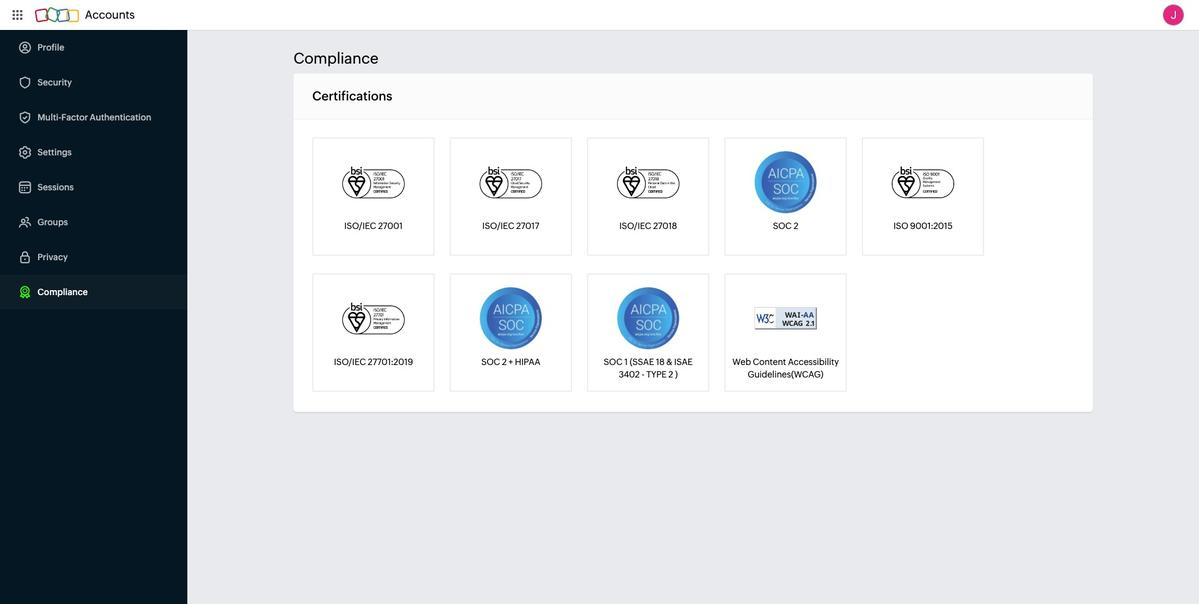 Task type: describe. For each thing, give the bounding box(es) containing it.
hipaa
[[515, 357, 540, 367]]

soc 2
[[773, 221, 799, 231]]

iso/iec for iso/iec 27017
[[482, 221, 514, 231]]

2 inside soc 1 (ssae 18 & isae 3402 - type 2 )
[[669, 370, 673, 380]]

settings
[[37, 147, 72, 157]]

9001:2015
[[910, 221, 953, 231]]

iso/iec 27017
[[482, 221, 539, 231]]

3402
[[619, 370, 640, 380]]

+
[[509, 357, 513, 367]]

iso/iec for iso/iec 27701:2019
[[334, 357, 366, 367]]

iso/iec for iso/iec 27001
[[344, 221, 376, 231]]

-
[[642, 370, 645, 380]]

profile
[[37, 42, 64, 52]]

web
[[733, 357, 751, 367]]

multi-
[[37, 112, 61, 122]]

0 horizontal spatial compliance
[[37, 287, 88, 297]]

2 for soc 2
[[794, 221, 799, 231]]

27018
[[653, 221, 677, 231]]

iso/iec for iso/iec 27018
[[619, 221, 652, 231]]

soc 2 + hipaa
[[481, 357, 540, 367]]

groups
[[37, 217, 68, 227]]

sessions
[[37, 182, 74, 192]]

privacy
[[37, 252, 68, 262]]



Task type: vqa. For each thing, say whether or not it's contained in the screenshot.
New sign-in to account alert
no



Task type: locate. For each thing, give the bounding box(es) containing it.
2 for soc 2 + hipaa
[[502, 357, 507, 367]]

2 horizontal spatial 2
[[794, 221, 799, 231]]

1 horizontal spatial soc
[[604, 357, 623, 367]]

content
[[753, 357, 786, 367]]

iso
[[894, 221, 908, 231]]

2
[[794, 221, 799, 231], [502, 357, 507, 367], [669, 370, 673, 380]]

soc inside soc 1 (ssae 18 & isae 3402 - type 2 )
[[604, 357, 623, 367]]

iso/iec left 27018 at top right
[[619, 221, 652, 231]]

accessibility
[[788, 357, 839, 367]]

soc for soc 2 + hipaa
[[481, 357, 500, 367]]

soc for soc 1 (ssae 18 & isae 3402 - type 2 )
[[604, 357, 623, 367]]

guidelines(wcag)
[[748, 370, 824, 380]]

1
[[624, 357, 628, 367]]

iso/iec 27001
[[344, 221, 403, 231]]

0 vertical spatial compliance
[[294, 50, 378, 67]]

soc for soc 2
[[773, 221, 792, 231]]

0 vertical spatial 2
[[794, 221, 799, 231]]

27001
[[378, 221, 403, 231]]

iso/iec left "27001"
[[344, 221, 376, 231]]

soc
[[773, 221, 792, 231], [481, 357, 500, 367], [604, 357, 623, 367]]

multi-factor authentication
[[37, 112, 151, 122]]

0 horizontal spatial 2
[[502, 357, 507, 367]]

&
[[666, 357, 672, 367]]

iso 9001:2015
[[894, 221, 953, 231]]

1 horizontal spatial 2
[[669, 370, 673, 380]]

type
[[646, 370, 667, 380]]

2 horizontal spatial soc
[[773, 221, 792, 231]]

1 horizontal spatial compliance
[[294, 50, 378, 67]]

0 horizontal spatial soc
[[481, 357, 500, 367]]

27701:2019
[[368, 357, 413, 367]]

soc 1 (ssae 18 & isae 3402 - type 2 )
[[604, 357, 693, 380]]

authentication
[[90, 112, 151, 122]]

(ssae
[[630, 357, 654, 367]]

iso/iec left 27701:2019
[[334, 357, 366, 367]]

isae
[[674, 357, 693, 367]]

compliance down privacy
[[37, 287, 88, 297]]

factor
[[61, 112, 88, 122]]

1 vertical spatial 2
[[502, 357, 507, 367]]

web content accessibility guidelines(wcag)
[[733, 357, 839, 380]]

iso/iec
[[344, 221, 376, 231], [482, 221, 514, 231], [619, 221, 652, 231], [334, 357, 366, 367]]

iso/iec 27701:2019
[[334, 357, 413, 367]]

accounts
[[85, 8, 135, 21]]

1 vertical spatial compliance
[[37, 287, 88, 297]]

certifications
[[312, 89, 392, 103]]

2 vertical spatial 2
[[669, 370, 673, 380]]

compliance
[[294, 50, 378, 67], [37, 287, 88, 297]]

)
[[675, 370, 678, 380]]

27017
[[516, 221, 539, 231]]

compliance up certifications
[[294, 50, 378, 67]]

18
[[656, 357, 665, 367]]

iso/iec left 27017
[[482, 221, 514, 231]]

security
[[37, 77, 72, 87]]

iso/iec 27018
[[619, 221, 677, 231]]



